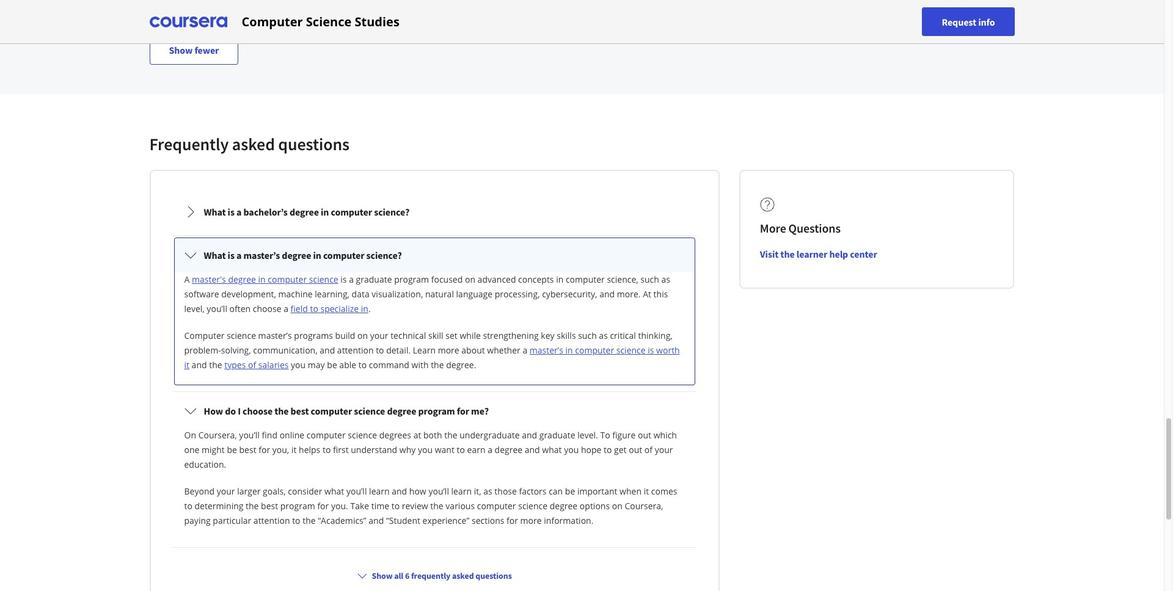 Task type: vqa. For each thing, say whether or not it's contained in the screenshot.
more.
yes



Task type: describe. For each thing, give the bounding box(es) containing it.
on
[[184, 430, 196, 441]]

what is a bachelor's degree in computer science?
[[204, 206, 410, 218]]

fewer
[[195, 44, 219, 56]]

coursera, inside 'beyond your larger goals, consider what you'll learn and how you'll learn it, as those factors can be important when it comes to determining the best program for you. take time to review the various computer science degree options on coursera, paying particular attention to the "academics" and "student experience" sections for more information.'
[[625, 501, 663, 512]]

at
[[414, 430, 421, 441]]

is up a master's degree in computer science
[[228, 249, 235, 262]]

a
[[184, 274, 190, 285]]

able
[[339, 359, 356, 371]]

show fewer
[[169, 44, 219, 56]]

master's inside dropdown button
[[244, 249, 280, 262]]

larger
[[237, 486, 261, 498]]

important
[[577, 486, 618, 498]]

field to specialize in link
[[291, 303, 368, 315]]

and left how
[[392, 486, 407, 498]]

to right the field
[[310, 303, 318, 315]]

for inside dropdown button
[[457, 405, 469, 417]]

your inside 'beyond your larger goals, consider what you'll learn and how you'll learn it, as those factors can be important when it comes to determining the best program for you. take time to review the various computer science degree options on coursera, paying particular attention to the "academics" and "student experience" sections for more information.'
[[217, 486, 235, 498]]

can
[[549, 486, 563, 498]]

be inside on coursera, you'll find online computer science degrees at both the undergraduate and graduate level. to figure out which one might be best for you, it helps to first understand why you want to earn a degree and what you hope to get out of your education.
[[227, 444, 237, 456]]

find
[[262, 430, 277, 441]]

a up a master's degree in computer science
[[237, 249, 242, 262]]

master's inside 'master's in computer science is worth it'
[[530, 345, 563, 356]]

salaries
[[258, 359, 289, 371]]

be inside 'beyond your larger goals, consider what you'll learn and how you'll learn it, as those factors can be important when it comes to determining the best program for you. take time to review the various computer science degree options on coursera, paying particular attention to the "academics" and "student experience" sections for more information.'
[[565, 486, 575, 498]]

science inside 'master's in computer science is worth it'
[[617, 345, 646, 356]]

degree up "machine"
[[282, 249, 311, 262]]

to right time
[[392, 501, 400, 512]]

sections
[[472, 515, 504, 527]]

to up paying
[[184, 501, 192, 512]]

science up the learning,
[[309, 274, 338, 285]]

programs
[[294, 330, 333, 342]]

cybersecurity,
[[542, 288, 597, 300]]

a left the field
[[284, 303, 288, 315]]

master's
[[192, 274, 226, 285]]

0 vertical spatial of
[[248, 359, 256, 371]]

level,
[[184, 303, 205, 315]]

1 horizontal spatial be
[[327, 359, 337, 371]]

technical
[[391, 330, 426, 342]]

more inside 'beyond your larger goals, consider what you'll learn and how you'll learn it, as those factors can be important when it comes to determining the best program for you. take time to review the various computer science degree options on coursera, paying particular attention to the "academics" and "student experience" sections for more information.'
[[520, 515, 542, 527]]

language
[[456, 288, 493, 300]]

to left get
[[604, 444, 612, 456]]

what is a bachelor's degree in computer science? button
[[174, 195, 695, 229]]

which
[[654, 430, 677, 441]]

the down the consider on the left of page
[[303, 515, 316, 527]]

how do i choose the best computer science degree program for me? button
[[174, 394, 695, 428]]

command
[[369, 359, 409, 371]]

1 horizontal spatial you
[[418, 444, 433, 456]]

request
[[942, 16, 977, 28]]

what inside 'beyond your larger goals, consider what you'll learn and how you'll learn it, as those factors can be important when it comes to determining the best program for you. take time to review the various computer science degree options on coursera, paying particular attention to the "academics" and "student experience" sections for more information.'
[[325, 486, 344, 498]]

earn
[[467, 444, 486, 456]]

in inside 'master's in computer science is worth it'
[[566, 345, 573, 356]]

bachelor's
[[244, 206, 288, 218]]

while
[[460, 330, 481, 342]]

level.
[[578, 430, 598, 441]]

degrees
[[379, 430, 411, 441]]

questions inside show all 6 frequently asked questions dropdown button
[[476, 571, 512, 582]]

skills
[[557, 330, 576, 342]]

learner
[[797, 248, 828, 260]]

computer science master's programs build on your technical skill set while strengthening key skills such as critical thinking, problem-solving, communication, and attention to detail. learn more about whether a
[[184, 330, 673, 356]]

science inside on coursera, you'll find online computer science degrees at both the undergraduate and graduate level. to figure out which one might be best for you, it helps to first understand why you want to earn a degree and what you hope to get out of your education.
[[348, 430, 377, 441]]

this
[[654, 288, 668, 300]]

about
[[462, 345, 485, 356]]

computer inside what is a master's degree in computer science? dropdown button
[[323, 249, 365, 262]]

computer inside the how do i choose the best computer science degree program for me? dropdown button
[[311, 405, 352, 417]]

on for your
[[358, 330, 368, 342]]

graduate inside on coursera, you'll find online computer science degrees at both the undergraduate and graduate level. to figure out which one might be best for you, it helps to first understand why you want to earn a degree and what you hope to get out of your education.
[[539, 430, 576, 441]]

key
[[541, 330, 555, 342]]

online
[[280, 430, 305, 441]]

in down data
[[361, 303, 368, 315]]

show for show fewer
[[169, 44, 193, 56]]

2 learn from the left
[[451, 486, 472, 498]]

collapsed list
[[170, 191, 699, 551]]

thinking,
[[638, 330, 673, 342]]

master's in computer science is worth it link
[[184, 345, 680, 371]]

on for advanced
[[465, 274, 475, 285]]

graduate inside is a graduate program focused on advanced concepts in computer science, such as software development, machine learning, data visualization, natural language processing, cybersecurity, and more. at this level, you'll often choose a
[[356, 274, 392, 285]]

master's inside computer science master's programs build on your technical skill set while strengthening key skills such as critical thinking, problem-solving, communication, and attention to detail. learn more about whether a
[[258, 330, 292, 342]]

focused
[[431, 274, 463, 285]]

is inside 'master's in computer science is worth it'
[[648, 345, 654, 356]]

and right undergraduate
[[522, 430, 537, 441]]

at
[[643, 288, 652, 300]]

understand
[[351, 444, 397, 456]]

visit
[[760, 248, 779, 260]]

comes
[[651, 486, 677, 498]]

might
[[202, 444, 225, 456]]

education.
[[184, 459, 226, 471]]

advanced
[[478, 274, 516, 285]]

2 horizontal spatial you
[[564, 444, 579, 456]]

critical
[[610, 330, 636, 342]]

experience"
[[423, 515, 470, 527]]

me?
[[471, 405, 489, 417]]

review
[[402, 501, 428, 512]]

what for what is a bachelor's degree in computer science?
[[204, 206, 226, 218]]

software
[[184, 288, 219, 300]]

to down the consider on the left of page
[[292, 515, 300, 527]]

in inside 'what is a bachelor's degree in computer science?' dropdown button
[[321, 206, 329, 218]]

science inside computer science master's programs build on your technical skill set while strengthening key skills such as critical thinking, problem-solving, communication, and attention to detail. learn more about whether a
[[227, 330, 256, 342]]

frequently asked questions element
[[140, 133, 1025, 592]]

why
[[400, 444, 416, 456]]

asked inside show all 6 frequently asked questions dropdown button
[[452, 571, 474, 582]]

degree up development,
[[228, 274, 256, 285]]

questions
[[789, 221, 841, 236]]

i
[[238, 405, 241, 417]]

degree inside on coursera, you'll find online computer science degrees at both the undergraduate and graduate level. to figure out which one might be best for you, it helps to first understand why you want to earn a degree and what you hope to get out of your education.
[[495, 444, 523, 456]]

processing,
[[495, 288, 540, 300]]

a left bachelor's
[[237, 206, 242, 218]]

the down larger
[[246, 501, 259, 512]]

figure
[[613, 430, 636, 441]]

it,
[[474, 486, 481, 498]]

the right with
[[431, 359, 444, 371]]

such inside is a graduate program focused on advanced concepts in computer science, such as software development, machine learning, data visualization, natural language processing, cybersecurity, and more. at this level, you'll often choose a
[[641, 274, 659, 285]]

computer for computer science master's programs build on your technical skill set while strengthening key skills such as critical thinking, problem-solving, communication, and attention to detail. learn more about whether a
[[184, 330, 225, 342]]

problem-
[[184, 345, 221, 356]]

may
[[308, 359, 325, 371]]

degree.
[[446, 359, 476, 371]]

you,
[[272, 444, 289, 456]]

request info button
[[922, 7, 1015, 36]]

strengthening
[[483, 330, 539, 342]]

science inside the how do i choose the best computer science degree program for me? dropdown button
[[354, 405, 385, 417]]

computer science studies
[[242, 13, 400, 30]]

frequently asked questions
[[149, 133, 350, 155]]

degree inside 'beyond your larger goals, consider what you'll learn and how you'll learn it, as those factors can be important when it comes to determining the best program for you. take time to review the various computer science degree options on coursera, paying particular attention to the "academics" and "student experience" sections for more information.'
[[550, 501, 578, 512]]

get
[[614, 444, 627, 456]]

program inside dropdown button
[[418, 405, 455, 417]]

with
[[412, 359, 429, 371]]

types
[[224, 359, 246, 371]]

you'll inside on coursera, you'll find online computer science degrees at both the undergraduate and graduate level. to figure out which one might be best for you, it helps to first understand why you want to earn a degree and what you hope to get out of your education.
[[239, 430, 260, 441]]

information.
[[544, 515, 594, 527]]

and inside computer science master's programs build on your technical skill set while strengthening key skills such as critical thinking, problem-solving, communication, and attention to detail. learn more about whether a
[[320, 345, 335, 356]]

options
[[580, 501, 610, 512]]

factors
[[519, 486, 547, 498]]

in inside what is a master's degree in computer science? dropdown button
[[313, 249, 321, 262]]

take
[[350, 501, 369, 512]]

you'll right how
[[429, 486, 449, 498]]

frequently
[[149, 133, 229, 155]]

solving,
[[221, 345, 251, 356]]

both
[[424, 430, 442, 441]]



Task type: locate. For each thing, give the bounding box(es) containing it.
1 vertical spatial more
[[520, 515, 542, 527]]

you
[[291, 359, 306, 371], [418, 444, 433, 456], [564, 444, 579, 456]]

choose inside is a graduate program focused on advanced concepts in computer science, such as software development, machine learning, data visualization, natural language processing, cybersecurity, and more. at this level, you'll often choose a
[[253, 303, 281, 315]]

you down the both
[[418, 444, 433, 456]]

all
[[394, 571, 404, 582]]

and down science,
[[600, 288, 615, 300]]

goals,
[[263, 486, 286, 498]]

your inside computer science master's programs build on your technical skill set while strengthening key skills such as critical thinking, problem-solving, communication, and attention to detail. learn more about whether a
[[370, 330, 388, 342]]

science
[[306, 13, 352, 30]]

program inside is a graduate program focused on advanced concepts in computer science, such as software development, machine learning, data visualization, natural language processing, cybersecurity, and more. at this level, you'll often choose a
[[394, 274, 429, 285]]

science down critical
[[617, 345, 646, 356]]

1 horizontal spatial graduate
[[539, 430, 576, 441]]

what
[[542, 444, 562, 456], [325, 486, 344, 498]]

particular
[[213, 515, 251, 527]]

0 horizontal spatial graduate
[[356, 274, 392, 285]]

the right visit
[[781, 248, 795, 260]]

more.
[[617, 288, 641, 300]]

1 vertical spatial coursera,
[[625, 501, 663, 512]]

choose inside dropdown button
[[243, 405, 273, 417]]

program up visualization, at the left of page
[[394, 274, 429, 285]]

1 vertical spatial asked
[[452, 571, 474, 582]]

your inside on coursera, you'll find online computer science degrees at both the undergraduate and graduate level. to figure out which one might be best for you, it helps to first understand why you want to earn a degree and what you hope to get out of your education.
[[655, 444, 673, 456]]

1 vertical spatial such
[[578, 330, 597, 342]]

your down which at the bottom right
[[655, 444, 673, 456]]

what left hope
[[542, 444, 562, 456]]

1 vertical spatial show
[[372, 571, 393, 582]]

show all 6 frequently asked questions button
[[352, 565, 517, 587]]

1 vertical spatial be
[[227, 444, 237, 456]]

best left you,
[[239, 444, 256, 456]]

a up data
[[349, 274, 354, 285]]

in inside is a graduate program focused on advanced concepts in computer science, such as software development, machine learning, data visualization, natural language processing, cybersecurity, and more. at this level, you'll often choose a
[[556, 274, 564, 285]]

best
[[291, 405, 309, 417], [239, 444, 256, 456], [261, 501, 278, 512]]

time
[[371, 501, 389, 512]]

what
[[204, 206, 226, 218], [204, 249, 226, 262]]

you'll
[[207, 303, 227, 315], [239, 430, 260, 441], [346, 486, 367, 498], [429, 486, 449, 498]]

0 vertical spatial graduate
[[356, 274, 392, 285]]

degree up degrees
[[387, 405, 416, 417]]

1 vertical spatial program
[[418, 405, 455, 417]]

1 horizontal spatial such
[[641, 274, 659, 285]]

want
[[435, 444, 455, 456]]

such right skills
[[578, 330, 597, 342]]

for right sections
[[507, 515, 518, 527]]

computer inside computer science master's programs build on your technical skill set while strengthening key skills such as critical thinking, problem-solving, communication, and attention to detail. learn more about whether a
[[184, 330, 225, 342]]

attention inside 'beyond your larger goals, consider what you'll learn and how you'll learn it, as those factors can be important when it comes to determining the best program for you. take time to review the various computer science degree options on coursera, paying particular attention to the "academics" and "student experience" sections for more information.'
[[254, 515, 290, 527]]

computer up problem- on the bottom left of the page
[[184, 330, 225, 342]]

0 horizontal spatial be
[[227, 444, 237, 456]]

of
[[248, 359, 256, 371], [645, 444, 653, 456]]

is left bachelor's
[[228, 206, 235, 218]]

1 vertical spatial what
[[325, 486, 344, 498]]

in down skills
[[566, 345, 573, 356]]

2 horizontal spatial best
[[291, 405, 309, 417]]

to
[[310, 303, 318, 315], [376, 345, 384, 356], [359, 359, 367, 371], [323, 444, 331, 456], [457, 444, 465, 456], [604, 444, 612, 456], [184, 501, 192, 512], [392, 501, 400, 512], [292, 515, 300, 527]]

what inside on coursera, you'll find online computer science degrees at both the undergraduate and graduate level. to figure out which one might be best for you, it helps to first understand why you want to earn a degree and what you hope to get out of your education.
[[542, 444, 562, 456]]

it inside on coursera, you'll find online computer science degrees at both the undergraduate and graduate level. to figure out which one might be best for you, it helps to first understand why you want to earn a degree and what you hope to get out of your education.
[[291, 444, 297, 456]]

1 horizontal spatial attention
[[337, 345, 374, 356]]

the inside on coursera, you'll find online computer science degrees at both the undergraduate and graduate level. to figure out which one might be best for you, it helps to first understand why you want to earn a degree and what you hope to get out of your education.
[[444, 430, 458, 441]]

out right figure
[[638, 430, 652, 441]]

how do i choose the best computer science degree program for me?
[[204, 405, 489, 417]]

1 horizontal spatial it
[[291, 444, 297, 456]]

science? for what is a master's degree in computer science?
[[366, 249, 402, 262]]

computer
[[242, 13, 303, 30], [184, 330, 225, 342]]

a down strengthening
[[523, 345, 528, 356]]

"academics"
[[318, 515, 367, 527]]

1 vertical spatial computer
[[184, 330, 225, 342]]

in up what is a master's degree in computer science?
[[321, 206, 329, 218]]

to left earn
[[457, 444, 465, 456]]

a inside on coursera, you'll find online computer science degrees at both the undergraduate and graduate level. to figure out which one might be best for you, it helps to first understand why you want to earn a degree and what you hope to get out of your education.
[[488, 444, 493, 456]]

data
[[352, 288, 370, 300]]

as inside is a graduate program focused on advanced concepts in computer science, such as software development, machine learning, data visualization, natural language processing, cybersecurity, and more. at this level, you'll often choose a
[[662, 274, 670, 285]]

science up understand
[[348, 430, 377, 441]]

2 horizontal spatial as
[[662, 274, 670, 285]]

more down factors
[[520, 515, 542, 527]]

coursera,
[[198, 430, 237, 441], [625, 501, 663, 512]]

beyond your larger goals, consider what you'll learn and how you'll learn it, as those factors can be important when it comes to determining the best program for you. take time to review the various computer science degree options on coursera, paying particular attention to the "academics" and "student experience" sections for more information.
[[184, 486, 677, 527]]

1 vertical spatial what
[[204, 249, 226, 262]]

2 horizontal spatial be
[[565, 486, 575, 498]]

visualization,
[[372, 288, 423, 300]]

what up you.
[[325, 486, 344, 498]]

0 vertical spatial more
[[438, 345, 459, 356]]

for left me? on the left bottom of the page
[[457, 405, 469, 417]]

0 vertical spatial master's
[[244, 249, 280, 262]]

best inside dropdown button
[[291, 405, 309, 417]]

skill
[[428, 330, 444, 342]]

on inside 'beyond your larger goals, consider what you'll learn and how you'll learn it, as those factors can be important when it comes to determining the best program for you. take time to review the various computer science degree options on coursera, paying particular attention to the "academics" and "student experience" sections for more information.'
[[612, 501, 623, 512]]

science up solving,
[[227, 330, 256, 342]]

1 horizontal spatial questions
[[476, 571, 512, 582]]

1 horizontal spatial more
[[520, 515, 542, 527]]

1 vertical spatial science?
[[366, 249, 402, 262]]

.
[[368, 303, 371, 315]]

choose
[[253, 303, 281, 315], [243, 405, 273, 417]]

info
[[979, 16, 995, 28]]

often
[[230, 303, 251, 315]]

more inside computer science master's programs build on your technical skill set while strengthening key skills such as critical thinking, problem-solving, communication, and attention to detail. learn more about whether a
[[438, 345, 459, 356]]

1 learn from the left
[[369, 486, 390, 498]]

learn up time
[[369, 486, 390, 498]]

is up the learning,
[[341, 274, 347, 285]]

2 vertical spatial as
[[484, 486, 492, 498]]

attention inside computer science master's programs build on your technical skill set while strengthening key skills such as critical thinking, problem-solving, communication, and attention to detail. learn more about whether a
[[337, 345, 374, 356]]

machine
[[278, 288, 313, 300]]

attention down 'goals,'
[[254, 515, 290, 527]]

computer for computer science studies
[[242, 13, 303, 30]]

you left hope
[[564, 444, 579, 456]]

a inside computer science master's programs build on your technical skill set while strengthening key skills such as critical thinking, problem-solving, communication, and attention to detail. learn more about whether a
[[523, 345, 528, 356]]

as inside 'beyond your larger goals, consider what you'll learn and how you'll learn it, as those factors can be important when it comes to determining the best program for you. take time to review the various computer science degree options on coursera, paying particular attention to the "academics" and "student experience" sections for more information.'
[[484, 486, 492, 498]]

what left bachelor's
[[204, 206, 226, 218]]

computer left science
[[242, 13, 303, 30]]

whether
[[487, 345, 521, 356]]

0 horizontal spatial questions
[[278, 133, 350, 155]]

in up development,
[[258, 274, 266, 285]]

0 horizontal spatial asked
[[232, 133, 275, 155]]

help
[[830, 248, 848, 260]]

master's in computer science is worth it
[[184, 345, 680, 371]]

0 horizontal spatial best
[[239, 444, 256, 456]]

2 what from the top
[[204, 249, 226, 262]]

1 what from the top
[[204, 206, 226, 218]]

you'll up take
[[346, 486, 367, 498]]

coursera, down "when"
[[625, 501, 663, 512]]

0 horizontal spatial computer
[[184, 330, 225, 342]]

science down factors
[[518, 501, 548, 512]]

detail.
[[386, 345, 411, 356]]

0 vertical spatial what
[[542, 444, 562, 456]]

0 horizontal spatial as
[[484, 486, 492, 498]]

such up at at the right of page
[[641, 274, 659, 285]]

in up cybersecurity,
[[556, 274, 564, 285]]

on inside computer science master's programs build on your technical skill set while strengthening key skills such as critical thinking, problem-solving, communication, and attention to detail. learn more about whether a
[[358, 330, 368, 342]]

0 vertical spatial it
[[184, 359, 189, 371]]

0 horizontal spatial show
[[169, 44, 193, 56]]

build
[[335, 330, 355, 342]]

graduate left level.
[[539, 430, 576, 441]]

0 vertical spatial asked
[[232, 133, 275, 155]]

computer inside 'master's in computer science is worth it'
[[575, 345, 614, 356]]

0 vertical spatial best
[[291, 405, 309, 417]]

do
[[225, 405, 236, 417]]

the up experience"
[[430, 501, 444, 512]]

0 horizontal spatial on
[[358, 330, 368, 342]]

1 vertical spatial as
[[599, 330, 608, 342]]

show left fewer
[[169, 44, 193, 56]]

0 vertical spatial on
[[465, 274, 475, 285]]

0 horizontal spatial of
[[248, 359, 256, 371]]

the left types
[[209, 359, 222, 371]]

for inside on coursera, you'll find online computer science degrees at both the undergraduate and graduate level. to figure out which one might be best for you, it helps to first understand why you want to earn a degree and what you hope to get out of your education.
[[259, 444, 270, 456]]

and down time
[[369, 515, 384, 527]]

6
[[405, 571, 410, 582]]

you'll inside is a graduate program focused on advanced concepts in computer science, such as software development, machine learning, data visualization, natural language processing, cybersecurity, and more. at this level, you'll often choose a
[[207, 303, 227, 315]]

0 vertical spatial science?
[[374, 206, 410, 218]]

paying
[[184, 515, 211, 527]]

center
[[850, 248, 877, 260]]

master's down "key"
[[530, 345, 563, 356]]

program up the both
[[418, 405, 455, 417]]

science? up what is a master's degree in computer science? dropdown button
[[374, 206, 410, 218]]

0 vertical spatial attention
[[337, 345, 374, 356]]

it inside 'master's in computer science is worth it'
[[184, 359, 189, 371]]

be right can
[[565, 486, 575, 498]]

beyond
[[184, 486, 215, 498]]

attention up able
[[337, 345, 374, 356]]

and the types of salaries you may be able to command with the degree.
[[189, 359, 476, 371]]

show inside dropdown button
[[372, 571, 393, 582]]

1 horizontal spatial asked
[[452, 571, 474, 582]]

as
[[662, 274, 670, 285], [599, 330, 608, 342], [484, 486, 492, 498]]

0 vertical spatial program
[[394, 274, 429, 285]]

"student
[[386, 515, 420, 527]]

it inside 'beyond your larger goals, consider what you'll learn and how you'll learn it, as those factors can be important when it comes to determining the best program for you. take time to review the various computer science degree options on coursera, paying particular attention to the "academics" and "student experience" sections for more information.'
[[644, 486, 649, 498]]

0 horizontal spatial such
[[578, 330, 597, 342]]

consider
[[288, 486, 322, 498]]

is inside is a graduate program focused on advanced concepts in computer science, such as software development, machine learning, data visualization, natural language processing, cybersecurity, and more. at this level, you'll often choose a
[[341, 274, 347, 285]]

is down 'thinking,'
[[648, 345, 654, 356]]

1 horizontal spatial show
[[372, 571, 393, 582]]

show inside button
[[169, 44, 193, 56]]

coursera, inside on coursera, you'll find online computer science degrees at both the undergraduate and graduate level. to figure out which one might be best for you, it helps to first understand why you want to earn a degree and what you hope to get out of your education.
[[198, 430, 237, 441]]

1 horizontal spatial best
[[261, 501, 278, 512]]

1 vertical spatial questions
[[476, 571, 512, 582]]

your up the detail.
[[370, 330, 388, 342]]

2 vertical spatial your
[[217, 486, 235, 498]]

on right build
[[358, 330, 368, 342]]

natural
[[425, 288, 454, 300]]

1 horizontal spatial coursera,
[[625, 501, 663, 512]]

0 horizontal spatial you
[[291, 359, 306, 371]]

out right get
[[629, 444, 642, 456]]

be right might
[[227, 444, 237, 456]]

0 horizontal spatial your
[[217, 486, 235, 498]]

2 vertical spatial on
[[612, 501, 623, 512]]

0 horizontal spatial attention
[[254, 515, 290, 527]]

0 vertical spatial choose
[[253, 303, 281, 315]]

degree right bachelor's
[[290, 206, 319, 218]]

is
[[228, 206, 235, 218], [228, 249, 235, 262], [341, 274, 347, 285], [648, 345, 654, 356]]

2 horizontal spatial it
[[644, 486, 649, 498]]

and up the and the types of salaries you may be able to command with the degree.
[[320, 345, 335, 356]]

show for show all 6 frequently asked questions
[[372, 571, 393, 582]]

you left 'may'
[[291, 359, 306, 371]]

2 horizontal spatial on
[[612, 501, 623, 512]]

1 vertical spatial best
[[239, 444, 256, 456]]

2 vertical spatial master's
[[530, 345, 563, 356]]

science,
[[607, 274, 639, 285]]

1 horizontal spatial as
[[599, 330, 608, 342]]

1 vertical spatial of
[[645, 444, 653, 456]]

in up the learning,
[[313, 249, 321, 262]]

0 vertical spatial out
[[638, 430, 652, 441]]

1 vertical spatial it
[[291, 444, 297, 456]]

0 vertical spatial such
[[641, 274, 659, 285]]

coursera, up might
[[198, 430, 237, 441]]

the up want
[[444, 430, 458, 441]]

0 vertical spatial questions
[[278, 133, 350, 155]]

2 vertical spatial program
[[280, 501, 315, 512]]

one
[[184, 444, 199, 456]]

of inside on coursera, you'll find online computer science degrees at both the undergraduate and graduate level. to figure out which one might be best for you, it helps to first understand why you want to earn a degree and what you hope to get out of your education.
[[645, 444, 653, 456]]

the
[[781, 248, 795, 260], [209, 359, 222, 371], [431, 359, 444, 371], [275, 405, 289, 417], [444, 430, 458, 441], [246, 501, 259, 512], [430, 501, 444, 512], [303, 515, 316, 527]]

2 vertical spatial it
[[644, 486, 649, 498]]

coursera image
[[149, 12, 227, 31]]

be
[[327, 359, 337, 371], [227, 444, 237, 456], [565, 486, 575, 498]]

and inside is a graduate program focused on advanced concepts in computer science, such as software development, machine learning, data visualization, natural language processing, cybersecurity, and more. at this level, you'll often choose a
[[600, 288, 615, 300]]

show
[[169, 44, 193, 56], [372, 571, 393, 582]]

0 horizontal spatial coursera,
[[198, 430, 237, 441]]

of right types
[[248, 359, 256, 371]]

the inside dropdown button
[[275, 405, 289, 417]]

be left able
[[327, 359, 337, 371]]

when
[[620, 486, 642, 498]]

show fewer button
[[149, 35, 239, 65]]

0 vertical spatial what
[[204, 206, 226, 218]]

0 vertical spatial computer
[[242, 13, 303, 30]]

2 vertical spatial be
[[565, 486, 575, 498]]

choose down development,
[[253, 303, 281, 315]]

it right you,
[[291, 444, 297, 456]]

graduate up data
[[356, 274, 392, 285]]

those
[[495, 486, 517, 498]]

0 horizontal spatial learn
[[369, 486, 390, 498]]

science? up visualization, at the left of page
[[366, 249, 402, 262]]

best up the online
[[291, 405, 309, 417]]

as inside computer science master's programs build on your technical skill set while strengthening key skills such as critical thinking, problem-solving, communication, and attention to detail. learn more about whether a
[[599, 330, 608, 342]]

on
[[465, 274, 475, 285], [358, 330, 368, 342], [612, 501, 623, 512]]

2 vertical spatial best
[[261, 501, 278, 512]]

and
[[600, 288, 615, 300], [320, 345, 335, 356], [192, 359, 207, 371], [522, 430, 537, 441], [525, 444, 540, 456], [392, 486, 407, 498], [369, 515, 384, 527]]

0 horizontal spatial more
[[438, 345, 459, 356]]

how
[[409, 486, 426, 498]]

more
[[438, 345, 459, 356], [520, 515, 542, 527]]

on down "when"
[[612, 501, 623, 512]]

1 horizontal spatial on
[[465, 274, 475, 285]]

a
[[237, 206, 242, 218], [237, 249, 242, 262], [349, 274, 354, 285], [284, 303, 288, 315], [523, 345, 528, 356], [488, 444, 493, 456]]

degree down undergraduate
[[495, 444, 523, 456]]

science up degrees
[[354, 405, 385, 417]]

1 horizontal spatial your
[[370, 330, 388, 342]]

to left first
[[323, 444, 331, 456]]

1 horizontal spatial what
[[542, 444, 562, 456]]

for down the find
[[259, 444, 270, 456]]

best inside 'beyond your larger goals, consider what you'll learn and how you'll learn it, as those factors can be important when it comes to determining the best program for you. take time to review the various computer science degree options on coursera, paying particular attention to the "academics" and "student experience" sections for more information.'
[[261, 501, 278, 512]]

worth
[[656, 345, 680, 356]]

it down problem- on the bottom left of the page
[[184, 359, 189, 371]]

specialize
[[321, 303, 359, 315]]

1 horizontal spatial learn
[[451, 486, 472, 498]]

0 vertical spatial your
[[370, 330, 388, 342]]

1 vertical spatial graduate
[[539, 430, 576, 441]]

for left you.
[[317, 501, 329, 512]]

it right "when"
[[644, 486, 649, 498]]

master's up communication, at the left
[[258, 330, 292, 342]]

2 horizontal spatial your
[[655, 444, 673, 456]]

science? for what is a bachelor's degree in computer science?
[[374, 206, 410, 218]]

1 horizontal spatial computer
[[242, 13, 303, 30]]

0 vertical spatial coursera,
[[198, 430, 237, 441]]

your
[[370, 330, 388, 342], [655, 444, 673, 456], [217, 486, 235, 498]]

such inside computer science master's programs build on your technical skill set while strengthening key skills such as critical thinking, problem-solving, communication, and attention to detail. learn more about whether a
[[578, 330, 597, 342]]

computer inside 'beyond your larger goals, consider what you'll learn and how you'll learn it, as those factors can be important when it comes to determining the best program for you. take time to review the various computer science degree options on coursera, paying particular attention to the "academics" and "student experience" sections for more information.'
[[477, 501, 516, 512]]

a right earn
[[488, 444, 493, 456]]

computer inside 'what is a bachelor's degree in computer science?' dropdown button
[[331, 206, 372, 218]]

best inside on coursera, you'll find online computer science degrees at both the undergraduate and graduate level. to figure out which one might be best for you, it helps to first understand why you want to earn a degree and what you hope to get out of your education.
[[239, 444, 256, 456]]

1 vertical spatial master's
[[258, 330, 292, 342]]

what for what is a master's degree in computer science?
[[204, 249, 226, 262]]

out
[[638, 430, 652, 441], [629, 444, 642, 456]]

how
[[204, 405, 223, 417]]

the up the online
[[275, 405, 289, 417]]

and down problem- on the bottom left of the page
[[192, 359, 207, 371]]

computer inside on coursera, you'll find online computer science degrees at both the undergraduate and graduate level. to figure out which one might be best for you, it helps to first understand why you want to earn a degree and what you hope to get out of your education.
[[307, 430, 346, 441]]

science inside 'beyond your larger goals, consider what you'll learn and how you'll learn it, as those factors can be important when it comes to determining the best program for you. take time to review the various computer science degree options on coursera, paying particular attention to the "academics" and "student experience" sections for more information.'
[[518, 501, 548, 512]]

show all 6 frequently asked questions
[[372, 571, 512, 582]]

what is a master's degree in computer science?
[[204, 249, 402, 262]]

your up determining
[[217, 486, 235, 498]]

studies
[[355, 13, 400, 30]]

learn up "various"
[[451, 486, 472, 498]]

hope
[[581, 444, 602, 456]]

to inside computer science master's programs build on your technical skill set while strengthening key skills such as critical thinking, problem-solving, communication, and attention to detail. learn more about whether a
[[376, 345, 384, 356]]

computer inside is a graduate program focused on advanced concepts in computer science, such as software development, machine learning, data visualization, natural language processing, cybersecurity, and more. at this level, you'll often choose a
[[566, 274, 605, 285]]

1 vertical spatial attention
[[254, 515, 290, 527]]

1 vertical spatial your
[[655, 444, 673, 456]]

0 vertical spatial be
[[327, 359, 337, 371]]

1 horizontal spatial of
[[645, 444, 653, 456]]

best down 'goals,'
[[261, 501, 278, 512]]

0 horizontal spatial what
[[325, 486, 344, 498]]

0 vertical spatial show
[[169, 44, 193, 56]]

as up 'this'
[[662, 274, 670, 285]]

1 vertical spatial choose
[[243, 405, 273, 417]]

to right able
[[359, 359, 367, 371]]

program inside 'beyond your larger goals, consider what you'll learn and how you'll learn it, as those factors can be important when it comes to determining the best program for you. take time to review the various computer science degree options on coursera, paying particular attention to the "academics" and "student experience" sections for more information.'
[[280, 501, 315, 512]]

more down set
[[438, 345, 459, 356]]

1 vertical spatial out
[[629, 444, 642, 456]]

you.
[[331, 501, 348, 512]]

as right it,
[[484, 486, 492, 498]]

1 vertical spatial on
[[358, 330, 368, 342]]

and up factors
[[525, 444, 540, 456]]

on inside is a graduate program focused on advanced concepts in computer science, such as software development, machine learning, data visualization, natural language processing, cybersecurity, and more. at this level, you'll often choose a
[[465, 274, 475, 285]]

degree
[[290, 206, 319, 218], [282, 249, 311, 262], [228, 274, 256, 285], [387, 405, 416, 417], [495, 444, 523, 456], [550, 501, 578, 512]]

a master's degree in computer science
[[184, 274, 338, 285]]

types of salaries link
[[224, 359, 289, 371]]

visit the learner help center
[[760, 248, 877, 260]]

0 horizontal spatial it
[[184, 359, 189, 371]]

such
[[641, 274, 659, 285], [578, 330, 597, 342]]

0 vertical spatial as
[[662, 274, 670, 285]]



